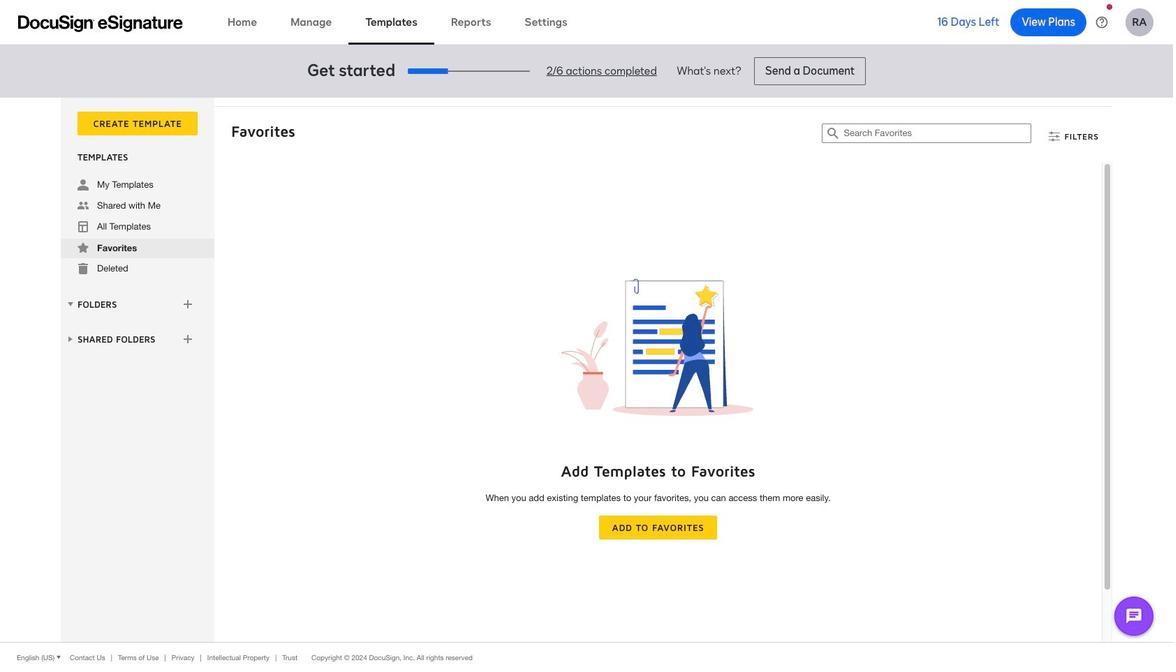 Task type: locate. For each thing, give the bounding box(es) containing it.
templates image
[[78, 221, 89, 233]]

more info region
[[0, 643, 1173, 673]]

Search Favorites text field
[[844, 124, 1031, 142]]

view shared folders image
[[65, 334, 76, 345]]

docusign esignature image
[[18, 15, 183, 32]]

trash image
[[78, 263, 89, 275]]



Task type: describe. For each thing, give the bounding box(es) containing it.
user image
[[78, 180, 89, 191]]

star filled image
[[78, 242, 89, 254]]

view folders image
[[65, 299, 76, 310]]

shared image
[[78, 200, 89, 212]]

secondary navigation region
[[61, 98, 1116, 643]]



